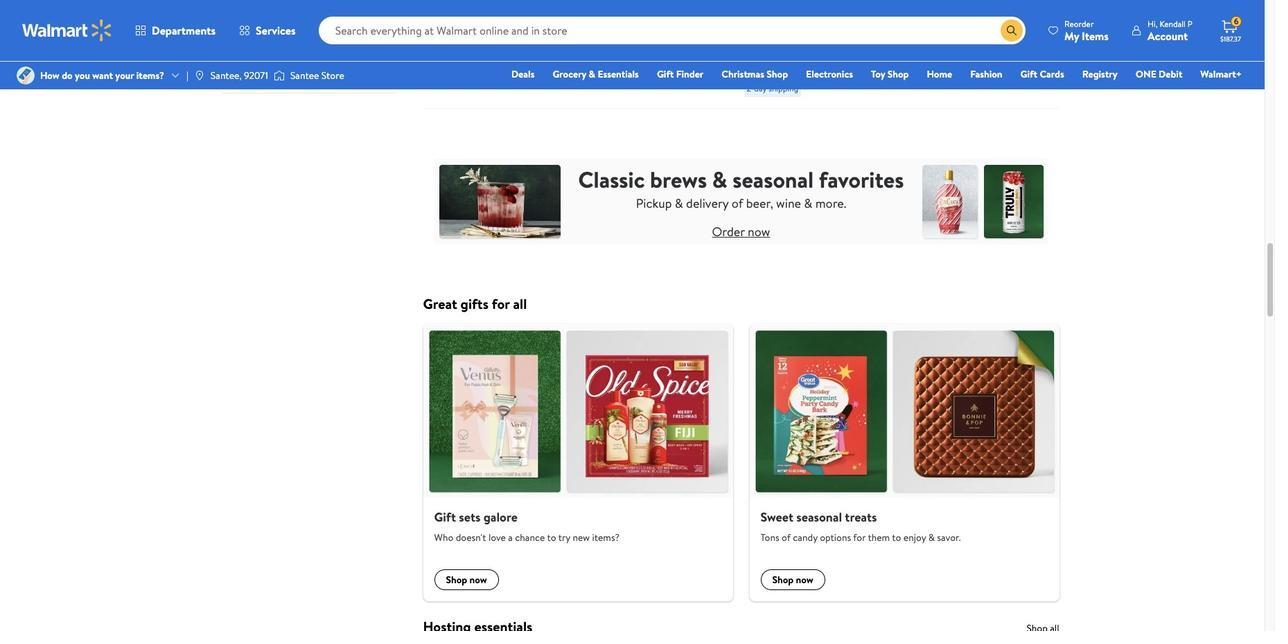 Task type: describe. For each thing, give the bounding box(es) containing it.
love
[[489, 531, 506, 545]]

dixie for dixie to go disposable paper cups with lids, 12 oz, multicolor, 60 count
[[956, 0, 981, 5]]

go for dixie to go disposable paper cups with lids, 12 oz, multicolor, 40 count
[[785, 0, 799, 5]]

60
[[1027, 35, 1040, 51]]

gift for cards
[[1021, 67, 1038, 81]]

p
[[1188, 18, 1193, 29]]

shipping down 1473
[[981, 63, 1011, 75]]

how do you want your items?
[[40, 69, 164, 82]]

christmas
[[722, 67, 765, 81]]

pickup inside classic brews & seasonal favorites pickup & delivery of beer, wine & more.
[[636, 195, 672, 212]]

beer,
[[746, 195, 774, 212]]

multicolor, for 60
[[972, 35, 1024, 51]]

items? inside gift sets galore who doesn't love a chance to try new items?
[[592, 531, 620, 545]]

electronics
[[806, 67, 853, 81]]

shop right toy
[[888, 67, 909, 81]]

sweet seasonal treats tons of candy options for them to enjoy & savor.
[[761, 509, 961, 545]]

kendall
[[1160, 18, 1186, 29]]

registry
[[1083, 67, 1118, 81]]

40
[[815, 35, 828, 51]]

savor.
[[938, 531, 961, 545]]

with for 40
[[771, 20, 792, 35]]

paper for dixie to go disposable paper cups with lids, 12 oz, multicolor, 60 count
[[1011, 5, 1038, 20]]

6
[[1234, 15, 1239, 27]]

hi,
[[1148, 18, 1158, 29]]

new
[[573, 531, 590, 545]]

1473
[[1001, 41, 1017, 53]]

finder
[[676, 67, 704, 81]]

& inside "link"
[[589, 67, 596, 81]]

departments
[[152, 23, 216, 38]]

services
[[256, 23, 296, 38]]

santee
[[290, 69, 319, 82]]

|
[[187, 69, 188, 82]]

to for dixie to go disposable paper cups with lids, 12 oz, multicolor, 40 count
[[771, 0, 782, 5]]

multicolor, for 40
[[760, 35, 812, 51]]

grocery
[[553, 67, 587, 81]]

deals
[[512, 67, 535, 81]]

favorites
[[819, 164, 904, 195]]

account
[[1148, 28, 1188, 43]]

2- up electronics link at right
[[853, 51, 861, 63]]

6 $187.37
[[1221, 15, 1242, 44]]

shop now for sets
[[446, 573, 487, 587]]

484
[[470, 29, 485, 41]]

try
[[559, 531, 571, 545]]

a
[[508, 531, 513, 545]]

gift sets galore list item
[[415, 325, 741, 602]]

of inside classic brews & seasonal favorites pickup & delivery of beer, wine & more.
[[732, 195, 743, 212]]

paper for dixie to go disposable paper cups with lids, 12 oz, multicolor, 40 count
[[799, 5, 826, 20]]

walmart+
[[1201, 67, 1242, 81]]

options
[[820, 531, 851, 545]]

you
[[75, 69, 90, 82]]

search icon image
[[1007, 25, 1018, 36]]

services button
[[227, 14, 308, 47]]

to inside gift sets galore who doesn't love a chance to try new items?
[[547, 531, 556, 545]]

cups for dixie to go disposable paper cups with lids, 12 oz, multicolor, 40 count
[[744, 20, 768, 35]]

Search search field
[[319, 17, 1026, 44]]

pickup & delivery of beer, wine & more. from classic brews to seasonal favorites. order now. image
[[434, 142, 1049, 261]]

shipping down christmas shop on the top
[[769, 83, 799, 94]]

essentials
[[598, 67, 639, 81]]

dixie for dixie to go disposable paper cups with lids, 12 oz, multicolor, 40 count
[[744, 0, 769, 5]]

sweet
[[761, 509, 794, 526]]

2- right deals
[[535, 70, 542, 82]]

day right the deals link
[[542, 70, 555, 82]]

day down christmas shop on the top
[[755, 83, 767, 94]]

toy
[[871, 67, 886, 81]]

dixie to go disposable paper cups with lids, 12 oz, multicolor, 40 count
[[744, 0, 828, 66]]

registry link
[[1076, 67, 1124, 82]]

2- down christmas shop link
[[747, 83, 755, 94]]

oz, for dixie to go disposable paper cups with lids, 12 oz, multicolor, 60 count
[[956, 35, 970, 51]]

fashion link
[[964, 67, 1009, 82]]

oz, for dixie to go disposable paper cups with lids, 12 oz, multicolor, 40 count
[[744, 35, 758, 51]]

$187.37
[[1221, 34, 1242, 44]]

one debit link
[[1130, 67, 1189, 82]]

delivery
[[686, 195, 729, 212]]

shipping left essentials
[[557, 70, 587, 82]]

with for 60
[[983, 20, 1004, 35]]

gift for sets
[[434, 509, 456, 526]]

deals link
[[505, 67, 541, 82]]

items
[[1082, 28, 1109, 43]]

dixie to go disposable paper cups with lids, 12 oz, multicolor, 60 count
[[956, 0, 1040, 66]]

seasonal inside sweet seasonal treats tons of candy options for them to enjoy & savor.
[[797, 509, 842, 526]]

Walmart Site-Wide search field
[[319, 17, 1026, 44]]

gift finder
[[657, 67, 704, 81]]

do
[[62, 69, 73, 82]]

santee,
[[211, 69, 242, 82]]

day right home link
[[967, 63, 979, 75]]

92071
[[244, 69, 268, 82]]

shop inside gift sets galore list item
[[446, 573, 467, 587]]

for inside sweet seasonal treats tons of candy options for them to enjoy & savor.
[[854, 531, 866, 545]]

2-day shipping right deals
[[535, 70, 587, 82]]

gift cards link
[[1015, 67, 1071, 82]]

hi, kendall p account
[[1148, 18, 1193, 43]]

reorder my items
[[1065, 18, 1109, 43]]

& right wine
[[804, 195, 813, 212]]

santee store
[[290, 69, 344, 82]]

reorder
[[1065, 18, 1094, 29]]

walmart+ link
[[1195, 67, 1249, 82]]

of inside sweet seasonal treats tons of candy options for them to enjoy & savor.
[[782, 531, 791, 545]]

brews
[[650, 164, 707, 195]]

gift sets galore who doesn't love a chance to try new items?
[[434, 509, 620, 545]]

to inside sweet seasonal treats tons of candy options for them to enjoy & savor.
[[892, 531, 902, 545]]

grocery & essentials
[[553, 67, 639, 81]]

store
[[322, 69, 344, 82]]

classic
[[579, 164, 645, 195]]

delivery down 1788
[[779, 63, 809, 75]]

12 for 60
[[1030, 20, 1040, 35]]

gift for finder
[[657, 67, 674, 81]]

christmas shop link
[[716, 67, 795, 82]]

debit
[[1159, 67, 1183, 81]]



Task type: locate. For each thing, give the bounding box(es) containing it.
0 horizontal spatial oz,
[[744, 35, 758, 51]]

1 vertical spatial items?
[[592, 531, 620, 545]]

2 cups from the left
[[956, 20, 980, 35]]

1 horizontal spatial go
[[997, 0, 1011, 5]]

list containing gift sets galore
[[415, 325, 1068, 602]]

delivery down the 484
[[461, 51, 491, 63]]

1 12 from the left
[[818, 20, 828, 35]]

gift up the who
[[434, 509, 456, 526]]

2 multicolor, from the left
[[972, 35, 1024, 51]]

1 cups from the left
[[744, 20, 768, 35]]

2-day shipping up toy
[[853, 51, 905, 63]]

1 horizontal spatial 12
[[1030, 20, 1040, 35]]

count up fashion link
[[956, 51, 986, 66]]

0 horizontal spatial with
[[771, 20, 792, 35]]

of right tons
[[782, 531, 791, 545]]

go up search icon
[[997, 0, 1011, 5]]

cups inside dixie to go disposable paper cups with lids, 12 oz, multicolor, 60 count
[[956, 20, 980, 35]]

santee, 92071
[[211, 69, 268, 82]]

0 horizontal spatial cups
[[744, 20, 768, 35]]

count for dixie to go disposable paper cups with lids, 12 oz, multicolor, 60 count
[[956, 51, 986, 66]]

2-day shipping down 1473
[[959, 63, 1011, 75]]

1 horizontal spatial with
[[983, 20, 1004, 35]]

1 horizontal spatial items?
[[592, 531, 620, 545]]

lids, for 40
[[794, 20, 815, 35]]

great gifts for all
[[423, 295, 527, 313]]

count up christmas shop on the top
[[744, 51, 774, 66]]

gifts
[[461, 295, 489, 313]]

1 product group from the left
[[426, 0, 513, 103]]

0 vertical spatial seasonal
[[733, 164, 814, 195]]

gift finder link
[[651, 67, 710, 82]]

go up 1788
[[785, 0, 799, 5]]

shop inside sweet seasonal treats list item
[[773, 573, 794, 587]]

count inside dixie to go disposable paper cups with lids, 12 oz, multicolor, 60 count
[[956, 51, 986, 66]]

to for dixie to go disposable paper cups with lids, 12 oz, multicolor, 60 count
[[983, 0, 994, 5]]

disposable inside dixie to go disposable paper cups with lids, 12 oz, multicolor, 40 count
[[744, 5, 796, 20]]

multicolor, inside dixie to go disposable paper cups with lids, 12 oz, multicolor, 60 count
[[972, 35, 1024, 51]]

1 to from the left
[[547, 531, 556, 545]]

gift cards
[[1021, 67, 1065, 81]]

1 horizontal spatial for
[[854, 531, 866, 545]]

0 horizontal spatial 12
[[818, 20, 828, 35]]

tons
[[761, 531, 780, 545]]

for
[[492, 295, 510, 313], [854, 531, 866, 545]]

2 to from the left
[[892, 531, 902, 545]]

now down candy
[[796, 573, 814, 587]]

more.
[[816, 195, 847, 212]]

1 horizontal spatial  image
[[274, 69, 285, 83]]

2 dixie from the left
[[956, 0, 981, 5]]

now down the beer,
[[748, 223, 771, 240]]

12 inside dixie to go disposable paper cups with lids, 12 oz, multicolor, 60 count
[[1030, 20, 1040, 35]]

1 horizontal spatial oz,
[[956, 35, 970, 51]]

1 to from the left
[[771, 0, 782, 5]]

0 horizontal spatial items?
[[136, 69, 164, 82]]

shop
[[767, 67, 788, 81], [888, 67, 909, 81], [446, 573, 467, 587], [773, 573, 794, 587]]

0 horizontal spatial  image
[[194, 70, 205, 81]]

delivery up grocery
[[567, 51, 597, 63]]

to right them
[[892, 531, 902, 545]]

0 horizontal spatial disposable
[[744, 5, 796, 20]]

1 horizontal spatial now
[[748, 223, 771, 240]]

shop now inside sweet seasonal treats list item
[[773, 573, 814, 587]]

1 count from the left
[[744, 51, 774, 66]]

pickup
[[429, 51, 453, 63], [535, 51, 559, 63], [641, 51, 665, 63], [747, 63, 771, 75], [636, 195, 672, 212]]

seasonal inside classic brews & seasonal favorites pickup & delivery of beer, wine & more.
[[733, 164, 814, 195]]

seasonal
[[733, 164, 814, 195], [797, 509, 842, 526]]

2 oz, from the left
[[956, 35, 970, 51]]

now down doesn't
[[470, 573, 487, 587]]

shop now down candy
[[773, 573, 814, 587]]

count
[[744, 51, 774, 66], [956, 51, 986, 66]]

1 horizontal spatial count
[[956, 51, 986, 66]]

 image right | at top left
[[194, 70, 205, 81]]

1788
[[789, 41, 805, 53]]

oz,
[[744, 35, 758, 51], [956, 35, 970, 51]]

5 product group from the left
[[850, 0, 937, 103]]

multicolor, inside dixie to go disposable paper cups with lids, 12 oz, multicolor, 40 count
[[760, 35, 812, 51]]

count for dixie to go disposable paper cups with lids, 12 oz, multicolor, 40 count
[[744, 51, 774, 66]]

how
[[40, 69, 59, 82]]

paper inside dixie to go disposable paper cups with lids, 12 oz, multicolor, 40 count
[[799, 5, 826, 20]]

0 horizontal spatial paper
[[799, 5, 826, 20]]

lids, inside dixie to go disposable paper cups with lids, 12 oz, multicolor, 60 count
[[1006, 20, 1028, 35]]

3 product group from the left
[[638, 0, 725, 103]]

enjoy
[[904, 531, 926, 545]]

christmas shop
[[722, 67, 788, 81]]

to inside dixie to go disposable paper cups with lids, 12 oz, multicolor, 40 count
[[771, 0, 782, 5]]

12 right search icon
[[1030, 20, 1040, 35]]

1 horizontal spatial dixie
[[956, 0, 981, 5]]

& left 'delivery'
[[675, 195, 683, 212]]

now for sweet seasonal treats
[[796, 573, 814, 587]]

cups
[[744, 20, 768, 35], [956, 20, 980, 35]]

1 lids, from the left
[[794, 20, 815, 35]]

classic brews & seasonal favorites pickup & delivery of beer, wine & more.
[[579, 164, 904, 212]]

gift
[[657, 67, 674, 81], [1021, 67, 1038, 81], [434, 509, 456, 526]]

& inside sweet seasonal treats tons of candy options for them to enjoy & savor.
[[929, 531, 935, 545]]

delivery up finder
[[673, 51, 703, 63]]

your
[[115, 69, 134, 82]]

order now link
[[712, 223, 771, 240]]

shop down tons
[[773, 573, 794, 587]]

lids, up 1788
[[794, 20, 815, 35]]

toy shop link
[[865, 67, 915, 82]]

my
[[1065, 28, 1080, 43]]

0 horizontal spatial lids,
[[794, 20, 815, 35]]

now for gift sets galore
[[470, 573, 487, 587]]

0 horizontal spatial now
[[470, 573, 487, 587]]

0 horizontal spatial for
[[492, 295, 510, 313]]

grocery & essentials link
[[547, 67, 645, 82]]

lids, up 1473
[[1006, 20, 1028, 35]]

2 paper from the left
[[1011, 5, 1038, 20]]

& right brews
[[713, 164, 728, 195]]

departments button
[[123, 14, 227, 47]]

12
[[818, 20, 828, 35], [1030, 20, 1040, 35]]

cups inside dixie to go disposable paper cups with lids, 12 oz, multicolor, 40 count
[[744, 20, 768, 35]]

with inside dixie to go disposable paper cups with lids, 12 oz, multicolor, 60 count
[[983, 20, 1004, 35]]

fashion
[[971, 67, 1003, 81]]

cups for dixie to go disposable paper cups with lids, 12 oz, multicolor, 60 count
[[956, 20, 980, 35]]

galore
[[484, 509, 518, 526]]

to inside dixie to go disposable paper cups with lids, 12 oz, multicolor, 60 count
[[983, 0, 994, 5]]

0 vertical spatial for
[[492, 295, 510, 313]]

dixie inside dixie to go disposable paper cups with lids, 12 oz, multicolor, 40 count
[[744, 0, 769, 5]]

2 product group from the left
[[532, 0, 619, 103]]

1 paper from the left
[[799, 5, 826, 20]]

go for dixie to go disposable paper cups with lids, 12 oz, multicolor, 60 count
[[997, 0, 1011, 5]]

&
[[589, 67, 596, 81], [713, 164, 728, 195], [675, 195, 683, 212], [804, 195, 813, 212], [929, 531, 935, 545]]

home link
[[921, 67, 959, 82]]

2 horizontal spatial now
[[796, 573, 814, 587]]

order
[[712, 223, 745, 240]]

count inside dixie to go disposable paper cups with lids, 12 oz, multicolor, 40 count
[[744, 51, 774, 66]]

seasonal up candy
[[797, 509, 842, 526]]

lids,
[[794, 20, 815, 35], [1006, 20, 1028, 35]]

disposable inside dixie to go disposable paper cups with lids, 12 oz, multicolor, 60 count
[[956, 5, 1008, 20]]

product group containing dixie to go disposable paper cups with lids, 12 oz, multicolor, 40 count
[[744, 0, 831, 103]]

list
[[415, 325, 1068, 602]]

1 horizontal spatial cups
[[956, 20, 980, 35]]

of left the beer,
[[732, 195, 743, 212]]

paper up "40"
[[799, 5, 826, 20]]

shop now for seasonal
[[773, 573, 814, 587]]

2 12 from the left
[[1030, 20, 1040, 35]]

treats
[[845, 509, 877, 526]]

shop now
[[446, 573, 487, 587], [773, 573, 814, 587]]

day up toy
[[861, 51, 873, 63]]

0 horizontal spatial shop now
[[446, 573, 487, 587]]

2 count from the left
[[956, 51, 986, 66]]

& right grocery
[[589, 67, 596, 81]]

multicolor, left "40"
[[760, 35, 812, 51]]

2 disposable from the left
[[956, 5, 1008, 20]]

oz, up home link
[[956, 35, 970, 51]]

lids, for 60
[[1006, 20, 1028, 35]]

candy
[[793, 531, 818, 545]]

 image
[[274, 69, 285, 83], [194, 70, 205, 81]]

2- right home
[[959, 63, 967, 75]]

lids, inside dixie to go disposable paper cups with lids, 12 oz, multicolor, 40 count
[[794, 20, 815, 35]]

gift inside gift sets galore who doesn't love a chance to try new items?
[[434, 509, 456, 526]]

shipping up "toy shop"
[[875, 51, 905, 63]]

1 horizontal spatial of
[[782, 531, 791, 545]]

0 horizontal spatial go
[[785, 0, 799, 5]]

1 horizontal spatial shop now
[[773, 573, 814, 587]]

1 vertical spatial of
[[782, 531, 791, 545]]

now
[[748, 223, 771, 240], [470, 573, 487, 587], [796, 573, 814, 587]]

multicolor,
[[760, 35, 812, 51], [972, 35, 1024, 51]]

for left all
[[492, 295, 510, 313]]

12 for 40
[[818, 20, 828, 35]]

wine
[[777, 195, 801, 212]]

2 to from the left
[[983, 0, 994, 5]]

for left them
[[854, 531, 866, 545]]

1 horizontal spatial to
[[892, 531, 902, 545]]

with inside dixie to go disposable paper cups with lids, 12 oz, multicolor, 40 count
[[771, 20, 792, 35]]

sweet seasonal treats list item
[[741, 325, 1068, 602]]

toy shop
[[871, 67, 909, 81]]

disposable for dixie to go disposable paper cups with lids, 12 oz, multicolor, 60 count
[[956, 5, 1008, 20]]

now inside sweet seasonal treats list item
[[796, 573, 814, 587]]

cards
[[1040, 67, 1065, 81]]

1 horizontal spatial lids,
[[1006, 20, 1028, 35]]

day
[[861, 51, 873, 63], [967, 63, 979, 75], [542, 70, 555, 82], [755, 83, 767, 94]]

sets
[[459, 509, 481, 526]]

1 dixie from the left
[[744, 0, 769, 5]]

delivery
[[461, 51, 491, 63], [567, 51, 597, 63], [673, 51, 703, 63], [779, 63, 809, 75]]

0 horizontal spatial to
[[547, 531, 556, 545]]

2 with from the left
[[983, 20, 1004, 35]]

product group containing dixie to go disposable paper cups with lids, 12 oz, multicolor, 60 count
[[956, 0, 1043, 103]]

0 horizontal spatial gift
[[434, 509, 456, 526]]

shop now inside gift sets galore list item
[[446, 573, 487, 587]]

paper up search icon
[[1011, 5, 1038, 20]]

1 horizontal spatial disposable
[[956, 5, 1008, 20]]

0 horizontal spatial to
[[771, 0, 782, 5]]

them
[[868, 531, 890, 545]]

paper inside dixie to go disposable paper cups with lids, 12 oz, multicolor, 60 count
[[1011, 5, 1038, 20]]

0 vertical spatial items?
[[136, 69, 164, 82]]

 image
[[17, 67, 35, 85]]

oz, up christmas shop link
[[744, 35, 758, 51]]

with left search icon
[[983, 20, 1004, 35]]

2 lids, from the left
[[1006, 20, 1028, 35]]

gift left cards
[[1021, 67, 1038, 81]]

0 horizontal spatial of
[[732, 195, 743, 212]]

1 shop now from the left
[[446, 573, 487, 587]]

disposable for dixie to go disposable paper cups with lids, 12 oz, multicolor, 40 count
[[744, 5, 796, 20]]

6 product group from the left
[[956, 0, 1043, 103]]

seasonal up order now
[[733, 164, 814, 195]]

who
[[434, 531, 454, 545]]

1 vertical spatial for
[[854, 531, 866, 545]]

 image for santee, 92071
[[194, 70, 205, 81]]

now inside gift sets galore list item
[[470, 573, 487, 587]]

1 horizontal spatial gift
[[657, 67, 674, 81]]

& right enjoy
[[929, 531, 935, 545]]

dixie inside dixie to go disposable paper cups with lids, 12 oz, multicolor, 60 count
[[956, 0, 981, 5]]

all
[[513, 295, 527, 313]]

with up 1788
[[771, 20, 792, 35]]

product group
[[426, 0, 513, 103], [532, 0, 619, 103], [638, 0, 725, 103], [744, 0, 831, 103], [850, 0, 937, 103], [956, 0, 1043, 103]]

walmart image
[[22, 19, 112, 42]]

2 go from the left
[[997, 0, 1011, 5]]

order now
[[712, 223, 771, 240]]

shop down the who
[[446, 573, 467, 587]]

gift left finder
[[657, 67, 674, 81]]

disposable up 1788
[[744, 5, 796, 20]]

0 vertical spatial of
[[732, 195, 743, 212]]

4 product group from the left
[[744, 0, 831, 103]]

0 horizontal spatial multicolor,
[[760, 35, 812, 51]]

oz, inside dixie to go disposable paper cups with lids, 12 oz, multicolor, 40 count
[[744, 35, 758, 51]]

home
[[927, 67, 953, 81]]

doesn't
[[456, 531, 486, 545]]

oz, inside dixie to go disposable paper cups with lids, 12 oz, multicolor, 60 count
[[956, 35, 970, 51]]

disposable up search icon
[[956, 5, 1008, 20]]

1 oz, from the left
[[744, 35, 758, 51]]

12 inside dixie to go disposable paper cups with lids, 12 oz, multicolor, 40 count
[[818, 20, 828, 35]]

cups left search icon
[[956, 20, 980, 35]]

 image for santee store
[[274, 69, 285, 83]]

 image right 92071 in the top left of the page
[[274, 69, 285, 83]]

12 up electronics link at right
[[818, 20, 828, 35]]

one debit
[[1136, 67, 1183, 81]]

chance
[[515, 531, 545, 545]]

1 horizontal spatial multicolor,
[[972, 35, 1024, 51]]

1 horizontal spatial to
[[983, 0, 994, 5]]

cups up christmas shop link
[[744, 20, 768, 35]]

1 horizontal spatial paper
[[1011, 5, 1038, 20]]

go inside dixie to go disposable paper cups with lids, 12 oz, multicolor, 40 count
[[785, 0, 799, 5]]

2 shop now from the left
[[773, 573, 814, 587]]

product group containing 2-day shipping
[[850, 0, 937, 103]]

shipping
[[875, 51, 905, 63], [981, 63, 1011, 75], [557, 70, 587, 82], [769, 83, 799, 94]]

electronics link
[[800, 67, 860, 82]]

items? right new
[[592, 531, 620, 545]]

great
[[423, 295, 457, 313]]

0 horizontal spatial count
[[744, 51, 774, 66]]

1 disposable from the left
[[744, 5, 796, 20]]

to left try
[[547, 531, 556, 545]]

1 vertical spatial seasonal
[[797, 509, 842, 526]]

1 go from the left
[[785, 0, 799, 5]]

want
[[92, 69, 113, 82]]

2 horizontal spatial gift
[[1021, 67, 1038, 81]]

1 multicolor, from the left
[[760, 35, 812, 51]]

shop now down doesn't
[[446, 573, 487, 587]]

shop right the christmas
[[767, 67, 788, 81]]

to
[[771, 0, 782, 5], [983, 0, 994, 5]]

dixie
[[744, 0, 769, 5], [956, 0, 981, 5]]

multicolor, up fashion link
[[972, 35, 1024, 51]]

2-day shipping down christmas shop on the top
[[747, 83, 799, 94]]

product group containing 484
[[426, 0, 513, 103]]

0 horizontal spatial dixie
[[744, 0, 769, 5]]

go inside dixie to go disposable paper cups with lids, 12 oz, multicolor, 60 count
[[997, 0, 1011, 5]]

1 with from the left
[[771, 20, 792, 35]]

2-day shipping
[[853, 51, 905, 63], [959, 63, 1011, 75], [535, 70, 587, 82], [747, 83, 799, 94]]

items? right 'your'
[[136, 69, 164, 82]]



Task type: vqa. For each thing, say whether or not it's contained in the screenshot.
Christmas
yes



